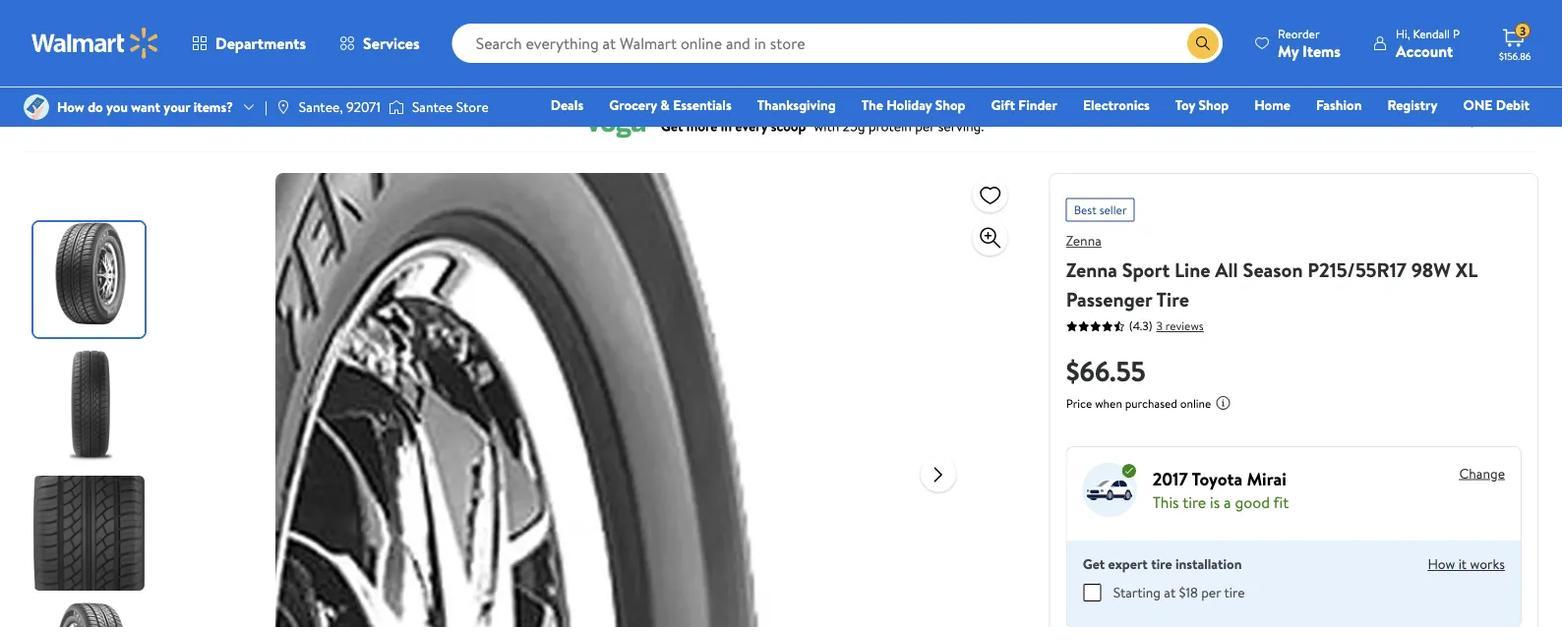 Task type: describe. For each thing, give the bounding box(es) containing it.
santee
[[412, 97, 453, 117]]

zoom image modal image
[[979, 226, 1003, 250]]

thanksgiving link
[[749, 94, 845, 116]]

seller
[[1100, 202, 1127, 218]]

get expert tire installation
[[1083, 554, 1243, 574]]

how for how do you want your items?
[[57, 97, 84, 117]]

debit
[[1497, 95, 1530, 115]]

how for how it works
[[1428, 555, 1456, 574]]

$18
[[1180, 584, 1199, 603]]

your
[[164, 97, 190, 117]]

2017 toyota mirai this tire is a good fit
[[1153, 468, 1290, 514]]

tire for at
[[1225, 584, 1246, 603]]

mirai
[[1247, 468, 1287, 492]]

tire for toyota
[[1183, 492, 1207, 514]]

how do you want your items?
[[57, 97, 233, 117]]

get
[[1083, 554, 1106, 574]]

p
[[1454, 25, 1461, 42]]

works
[[1471, 555, 1506, 574]]

departments button
[[175, 20, 323, 67]]

account
[[1397, 40, 1454, 62]]

services
[[363, 32, 420, 54]]

electronics
[[1084, 95, 1150, 115]]

price when purchased online
[[1067, 396, 1212, 412]]

gift finder link
[[983, 94, 1067, 116]]

toy shop link
[[1167, 94, 1238, 116]]

santee,
[[299, 97, 343, 117]]

tires for all
[[396, 55, 424, 74]]

season inside zenna zenna sport line all season p215/55r17 98w xl passenger tire
[[1244, 256, 1304, 283]]

electronics link
[[1075, 94, 1159, 116]]

zenna zenna sport line all season p215/55r17 98w xl passenger tire
[[1067, 231, 1479, 313]]

reviews
[[1166, 318, 1204, 335]]

2 / from the left
[[239, 55, 245, 74]]

walmart+ link
[[1463, 122, 1539, 143]]

search icon image
[[1196, 35, 1212, 51]]

fit
[[1274, 492, 1290, 514]]

finder
[[1019, 95, 1058, 115]]

deals link
[[542, 94, 593, 116]]

zenna sport line all season p215/55r17 98w xl passenger tire - image 2 of 6 image
[[33, 349, 149, 465]]

per
[[1202, 584, 1222, 603]]

Search search field
[[452, 24, 1223, 63]]

types
[[278, 55, 311, 74]]

the holiday shop link
[[853, 94, 975, 116]]

1 / from the left
[[104, 55, 109, 74]]

deals
[[551, 95, 584, 115]]

items?
[[194, 97, 233, 117]]

do
[[88, 97, 103, 117]]

best seller
[[1074, 202, 1127, 218]]

hi,
[[1397, 25, 1411, 42]]

best
[[1074, 202, 1097, 218]]

at
[[1165, 584, 1176, 603]]

all season tires link
[[332, 55, 424, 74]]

(4.3)
[[1130, 318, 1153, 335]]

zenna sport line all season p215/55r17 98w xl passenger tire image
[[44, 114, 959, 628]]

walmart image
[[31, 28, 159, 59]]

gift
[[992, 95, 1016, 115]]

tires & accessories link
[[117, 55, 231, 74]]

line
[[1175, 256, 1211, 283]]

all season tires
[[332, 55, 424, 74]]

the
[[862, 95, 884, 115]]

Walmart Site-Wide search field
[[452, 24, 1223, 63]]

online
[[1181, 396, 1212, 412]]

items
[[1303, 40, 1341, 62]]

holiday
[[887, 95, 932, 115]]

1 horizontal spatial &
[[149, 55, 158, 74]]

0 horizontal spatial season
[[351, 55, 393, 74]]

tires for auto
[[68, 55, 96, 74]]

zenna sport line all season p215/55r17 98w xl passenger tire - image 4 of 6 image
[[33, 603, 149, 628]]

starting at $18 per tire
[[1114, 584, 1246, 603]]

gift finder
[[992, 95, 1058, 115]]

one
[[1464, 95, 1493, 115]]

0 vertical spatial 3
[[1521, 22, 1527, 39]]

starting
[[1114, 584, 1161, 603]]

home link
[[1246, 94, 1300, 116]]

92071
[[347, 97, 381, 117]]

2 tires from the left
[[117, 55, 146, 74]]

this
[[1153, 492, 1180, 514]]

grocery
[[609, 95, 657, 115]]

toy
[[1176, 95, 1196, 115]]

kendall
[[1414, 25, 1451, 42]]

toyota
[[1192, 468, 1243, 492]]

toy shop
[[1176, 95, 1230, 115]]

one debit walmart+
[[1464, 95, 1530, 142]]

one debit link
[[1455, 94, 1539, 116]]

you
[[106, 97, 128, 117]]

purchased
[[1126, 396, 1178, 412]]

next media item image
[[927, 463, 951, 487]]

auto
[[24, 55, 53, 74]]



Task type: vqa. For each thing, say whether or not it's contained in the screenshot.
Friday
no



Task type: locate. For each thing, give the bounding box(es) containing it.
3 tires from the left
[[396, 55, 424, 74]]

santee store
[[412, 97, 489, 117]]

 image
[[389, 97, 404, 117], [275, 99, 291, 115]]

good
[[1236, 492, 1271, 514]]

0 horizontal spatial /
[[104, 55, 109, 74]]

1 tires from the left
[[68, 55, 96, 74]]

the holiday shop
[[862, 95, 966, 115]]

grocery & essentials
[[609, 95, 732, 115]]

want
[[131, 97, 160, 117]]

tire right per
[[1225, 584, 1246, 603]]

& for auto
[[56, 55, 65, 74]]

2 vertical spatial tire
[[1225, 584, 1246, 603]]

0 horizontal spatial &
[[56, 55, 65, 74]]

1 horizontal spatial all
[[1216, 256, 1239, 283]]

1 vertical spatial tire
[[1157, 285, 1190, 313]]

tire types link
[[252, 55, 311, 74]]

auto & tires link
[[24, 55, 96, 74]]

shop right toy
[[1199, 95, 1230, 115]]

1 vertical spatial season
[[1244, 256, 1304, 283]]

 image for santee store
[[389, 97, 404, 117]]

3 up $156.86
[[1521, 22, 1527, 39]]

reorder
[[1279, 25, 1320, 42]]

1 horizontal spatial 3
[[1521, 22, 1527, 39]]

tire left is
[[1183, 492, 1207, 514]]

how left it
[[1428, 555, 1456, 574]]

it
[[1459, 555, 1468, 574]]

2 horizontal spatial &
[[661, 95, 670, 115]]

legal information image
[[1216, 396, 1232, 411]]

a
[[1224, 492, 1232, 514]]

car,truck,van image
[[1083, 464, 1137, 518]]

1 horizontal spatial tire
[[1183, 492, 1207, 514]]

1 horizontal spatial  image
[[389, 97, 404, 117]]

tire down departments
[[252, 55, 275, 74]]

price
[[1067, 396, 1093, 412]]

0 vertical spatial all
[[332, 55, 348, 74]]

zenna down the best
[[1067, 231, 1102, 250]]

tire inside zenna zenna sport line all season p215/55r17 98w xl passenger tire
[[1157, 285, 1190, 313]]

store
[[456, 97, 489, 117]]

0 horizontal spatial 3
[[1157, 318, 1163, 335]]

|
[[265, 97, 268, 117]]

zenna link
[[1067, 231, 1102, 250]]

0 horizontal spatial tire
[[252, 55, 275, 74]]

3 right (4.3)
[[1157, 318, 1163, 335]]

fashion link
[[1308, 94, 1371, 116]]

0 horizontal spatial  image
[[275, 99, 291, 115]]

 image
[[24, 94, 49, 120]]

xl
[[1456, 256, 1479, 283]]

3
[[1521, 22, 1527, 39], [1157, 318, 1163, 335]]

1 horizontal spatial shop
[[1199, 95, 1230, 115]]

1 vertical spatial zenna
[[1067, 256, 1118, 283]]

expert
[[1109, 554, 1148, 574]]

tire inside 2017 toyota mirai this tire is a good fit
[[1183, 492, 1207, 514]]

accessories
[[161, 55, 231, 74]]

when
[[1096, 396, 1123, 412]]

0 horizontal spatial tires
[[68, 55, 96, 74]]

tires down services
[[396, 55, 424, 74]]

my
[[1279, 40, 1299, 62]]

season right "line" on the top right of page
[[1244, 256, 1304, 283]]

& up want at top
[[149, 55, 158, 74]]

how it works button
[[1428, 555, 1506, 574]]

thanksgiving
[[758, 95, 836, 115]]

0 horizontal spatial shop
[[936, 95, 966, 115]]

2 horizontal spatial tires
[[396, 55, 424, 74]]

1 horizontal spatial season
[[1244, 256, 1304, 283]]

registry
[[1388, 95, 1438, 115]]

registry link
[[1379, 94, 1447, 116]]

& right auto
[[56, 55, 65, 74]]

/ up you
[[104, 55, 109, 74]]

$156.86
[[1500, 49, 1532, 62]]

sponsored
[[1466, 112, 1520, 128]]

change
[[1460, 464, 1506, 483]]

all inside zenna zenna sport line all season p215/55r17 98w xl passenger tire
[[1216, 256, 1239, 283]]

tires
[[68, 55, 96, 74], [117, 55, 146, 74], [396, 55, 424, 74]]

& right grocery
[[661, 95, 670, 115]]

sport
[[1123, 256, 1170, 283]]

0 vertical spatial tire
[[1183, 492, 1207, 514]]

essentials
[[673, 95, 732, 115]]

hi, kendall p account
[[1397, 25, 1461, 62]]

walmart+
[[1472, 123, 1530, 142]]

(4.3) 3 reviews
[[1130, 318, 1204, 335]]

fashion
[[1317, 95, 1363, 115]]

zenna
[[1067, 231, 1102, 250], [1067, 256, 1118, 283]]

santee, 92071
[[299, 97, 381, 117]]

how it works
[[1428, 555, 1506, 574]]

add to favorites list, zenna sport line all season p215/55r17 98w xl passenger tire image
[[979, 183, 1003, 207]]

98w
[[1412, 256, 1452, 283]]

 image for santee, 92071
[[275, 99, 291, 115]]

0 horizontal spatial how
[[57, 97, 84, 117]]

0 horizontal spatial all
[[332, 55, 348, 74]]

all right "line" on the top right of page
[[1216, 256, 1239, 283]]

/ down departments
[[239, 55, 245, 74]]

1 horizontal spatial tires
[[117, 55, 146, 74]]

 image right 92071
[[389, 97, 404, 117]]

1 vertical spatial all
[[1216, 256, 1239, 283]]

all
[[332, 55, 348, 74], [1216, 256, 1239, 283]]

tires right auto
[[68, 55, 96, 74]]

ad disclaimer and feedback for skylinedisplayad image
[[1524, 112, 1539, 128]]

grocery & essentials link
[[601, 94, 741, 116]]

auto & tires / tires & accessories / tire types
[[24, 55, 311, 74]]

1 vertical spatial how
[[1428, 555, 1456, 574]]

Starting at $18 per tire checkbox
[[1084, 585, 1102, 602]]

/
[[104, 55, 109, 74], [239, 55, 245, 74]]

1 shop from the left
[[936, 95, 966, 115]]

0 horizontal spatial tire
[[1152, 554, 1173, 574]]

shop
[[936, 95, 966, 115], [1199, 95, 1230, 115]]

home
[[1255, 95, 1291, 115]]

& for grocery
[[661, 95, 670, 115]]

tires up how do you want your items?
[[117, 55, 146, 74]]

zenna down zenna 'link'
[[1067, 256, 1118, 283]]

1 horizontal spatial /
[[239, 55, 245, 74]]

season down services
[[351, 55, 393, 74]]

0 vertical spatial how
[[57, 97, 84, 117]]

1 horizontal spatial how
[[1428, 555, 1456, 574]]

0 vertical spatial tire
[[252, 55, 275, 74]]

1 horizontal spatial tire
[[1157, 285, 1190, 313]]

installation
[[1176, 554, 1243, 574]]

2 shop from the left
[[1199, 95, 1230, 115]]

1 zenna from the top
[[1067, 231, 1102, 250]]

0 vertical spatial season
[[351, 55, 393, 74]]

zenna sport line all season p215/55r17 98w xl passenger tire - image 3 of 6 image
[[33, 476, 149, 592]]

 image right |
[[275, 99, 291, 115]]

services button
[[323, 20, 437, 67]]

zenna sport line all season p215/55r17 98w xl passenger tire - image 1 of 6 image
[[33, 222, 149, 338]]

2 horizontal spatial tire
[[1225, 584, 1246, 603]]

departments
[[216, 32, 306, 54]]

3 reviews link
[[1153, 318, 1204, 335]]

how left do
[[57, 97, 84, 117]]

0 vertical spatial zenna
[[1067, 231, 1102, 250]]

tire up 3 reviews link
[[1157, 285, 1190, 313]]

all up santee, 92071
[[332, 55, 348, 74]]

1 vertical spatial 3
[[1157, 318, 1163, 335]]

2017
[[1153, 468, 1189, 492]]

shop right holiday
[[936, 95, 966, 115]]

tire
[[1183, 492, 1207, 514], [1152, 554, 1173, 574], [1225, 584, 1246, 603]]

passenger
[[1067, 285, 1153, 313]]

1 vertical spatial tire
[[1152, 554, 1173, 574]]

2 zenna from the top
[[1067, 256, 1118, 283]]

tire up at on the bottom right of the page
[[1152, 554, 1173, 574]]



